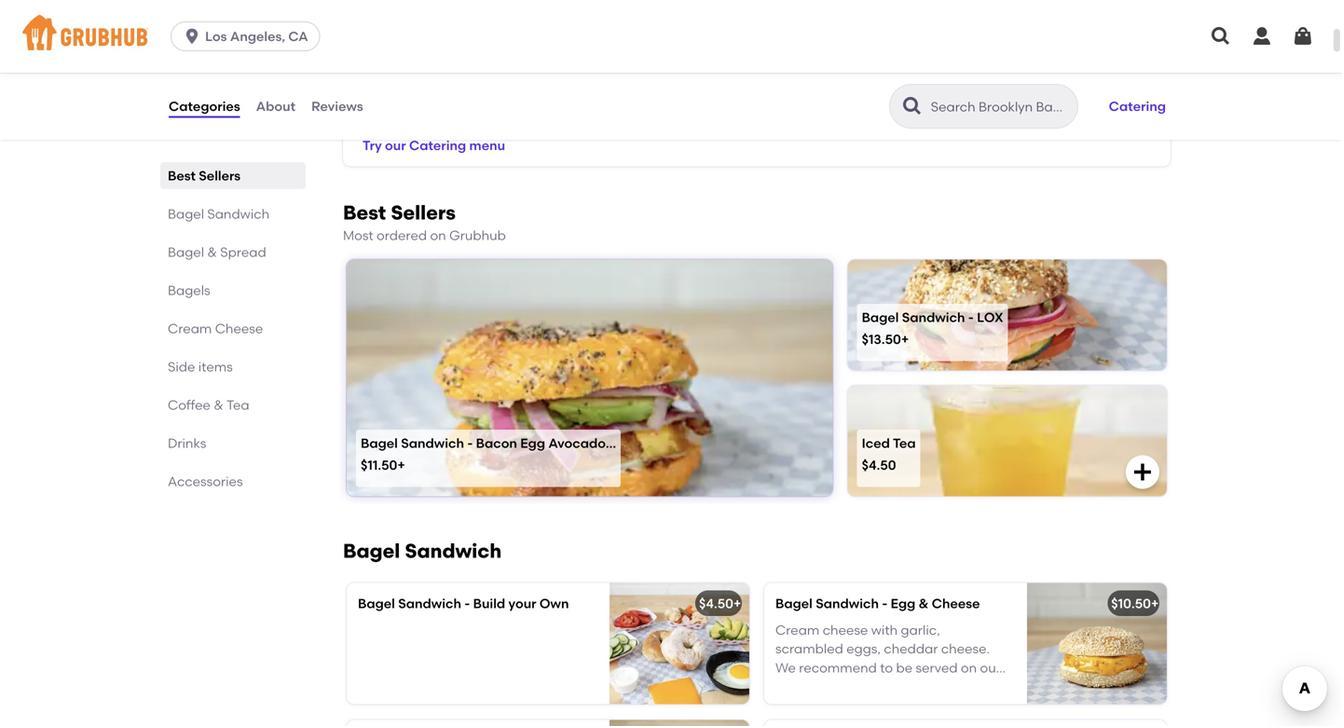 Task type: vqa. For each thing, say whether or not it's contained in the screenshot.
crema
no



Task type: locate. For each thing, give the bounding box(es) containing it.
reviews button
[[311, 73, 364, 140]]

cheese
[[215, 321, 263, 337], [932, 596, 981, 612]]

& right coffee
[[214, 397, 224, 413]]

svg image
[[1251, 25, 1274, 48], [183, 27, 202, 46]]

side
[[168, 359, 195, 375]]

bagel sandwich
[[168, 206, 270, 222], [343, 540, 502, 563]]

-
[[969, 310, 974, 325], [467, 436, 473, 451], [465, 596, 470, 612], [882, 596, 888, 612]]

cream cheese
[[168, 321, 263, 337]]

sandwich inside the bagel sandwich - bacon egg avocado... $11.50 +
[[401, 436, 464, 451]]

our right try
[[385, 138, 406, 154]]

cheese
[[823, 622, 869, 638]]

los angeles, ca button
[[171, 21, 328, 51]]

0 vertical spatial cream
[[168, 321, 212, 337]]

$4.50
[[862, 458, 897, 473], [699, 596, 734, 612]]

0 horizontal spatial cream
[[168, 321, 212, 337]]

1 horizontal spatial tea
[[893, 436, 916, 451]]

sandwich inside bagel sandwich - lox $13.50 +
[[902, 310, 966, 325]]

on
[[430, 227, 446, 243], [961, 660, 977, 676]]

try our catering menu
[[363, 138, 505, 154]]

$4.50 +
[[699, 596, 742, 612]]

0 horizontal spatial best
[[168, 168, 196, 184]]

best for best sellers most ordered on grubhub
[[343, 201, 386, 225]]

egg up garlic,
[[891, 596, 916, 612]]

1 horizontal spatial egg
[[891, 596, 916, 612]]

0 vertical spatial tea
[[227, 397, 250, 413]]

1 horizontal spatial sellers
[[391, 201, 456, 225]]

sandwich for &
[[816, 596, 879, 612]]

own
[[540, 596, 569, 612]]

1 horizontal spatial our
[[981, 660, 1001, 676]]

0 vertical spatial egg
[[521, 436, 545, 451]]

- inside bagel sandwich - lox $13.50 +
[[969, 310, 974, 325]]

los
[[205, 28, 227, 44]]

1 horizontal spatial cream
[[776, 622, 820, 638]]

1 vertical spatial catering
[[1109, 98, 1167, 114]]

1 horizontal spatial $4.50
[[862, 458, 897, 473]]

sandwich left build at bottom left
[[398, 596, 462, 612]]

sandwich for your
[[398, 596, 462, 612]]

iced
[[862, 436, 890, 451]]

1 horizontal spatial svg image
[[1251, 25, 1274, 48]]

- inside the bagel sandwich - bacon egg avocado... $11.50 +
[[467, 436, 473, 451]]

- for lox
[[969, 310, 974, 325]]

Search Brooklyn Bagel Bakery search field
[[929, 98, 1072, 116]]

sandwich left the bacon at the left
[[401, 436, 464, 451]]

0 vertical spatial our
[[385, 138, 406, 154]]

cream for cream cheese
[[168, 321, 212, 337]]

tea
[[227, 397, 250, 413], [893, 436, 916, 451]]

bagel sandwich up 'bagel sandwich - build your own'
[[343, 540, 502, 563]]

on down cheese.
[[961, 660, 977, 676]]

best up most
[[343, 201, 386, 225]]

be
[[897, 660, 913, 676]]

sellers
[[199, 168, 241, 184], [391, 201, 456, 225]]

- for bacon
[[467, 436, 473, 451]]

svg image
[[1210, 25, 1233, 48], [1292, 25, 1315, 48], [1132, 461, 1154, 484]]

0 horizontal spatial egg
[[521, 436, 545, 451]]

egg inside the bagel sandwich - bacon egg avocado... $11.50 +
[[521, 436, 545, 451]]

1 horizontal spatial bagel sandwich
[[343, 540, 502, 563]]

on inside cream cheese with garlic, scrambled eggs, cheddar cheese. we recommend to be served on our everything bagel
[[961, 660, 977, 676]]

bagel sandwich up bagel & spread
[[168, 206, 270, 222]]

bagel sandwich -  egg & cheese
[[776, 596, 981, 612]]

best down categories 'button'
[[168, 168, 196, 184]]

los angeles, ca
[[205, 28, 308, 44]]

coffee
[[168, 397, 211, 413]]

+ inside the bagel sandwich - bacon egg avocado... $11.50 +
[[398, 458, 405, 473]]

1 vertical spatial cream
[[776, 622, 820, 638]]

best
[[168, 168, 196, 184], [343, 201, 386, 225]]

egg
[[521, 436, 545, 451], [891, 596, 916, 612]]

bagels
[[168, 283, 210, 298]]

0 vertical spatial sellers
[[199, 168, 241, 184]]

bagel
[[168, 206, 204, 222], [168, 244, 204, 260], [862, 310, 899, 325], [361, 436, 398, 451], [343, 540, 400, 563], [358, 596, 395, 612], [776, 596, 813, 612]]

cream inside cream cheese with garlic, scrambled eggs, cheddar cheese. we recommend to be served on our everything bagel
[[776, 622, 820, 638]]

tea right iced
[[893, 436, 916, 451]]

sellers inside best sellers most ordered on grubhub
[[391, 201, 456, 225]]

tea down the items
[[227, 397, 250, 413]]

side items
[[168, 359, 233, 375]]

on right ordered
[[430, 227, 446, 243]]

0 horizontal spatial svg image
[[183, 27, 202, 46]]

- left build at bottom left
[[465, 596, 470, 612]]

cheese up garlic,
[[932, 596, 981, 612]]

0 vertical spatial &
[[207, 244, 217, 260]]

best inside best sellers most ordered on grubhub
[[343, 201, 386, 225]]

avocado...
[[549, 436, 617, 451]]

our down cheese.
[[981, 660, 1001, 676]]

sandwich for $13.50
[[902, 310, 966, 325]]

bagel sandwich - build your own
[[358, 596, 569, 612]]

coffee & tea
[[168, 397, 250, 413]]

1 vertical spatial bagel sandwich
[[343, 540, 502, 563]]

- left lox
[[969, 310, 974, 325]]

egg right the bacon at the left
[[521, 436, 545, 451]]

with
[[872, 622, 898, 638]]

recommend
[[799, 660, 877, 676]]

sellers for best sellers most ordered on grubhub
[[391, 201, 456, 225]]

cream
[[168, 321, 212, 337], [776, 622, 820, 638]]

1 vertical spatial best
[[343, 201, 386, 225]]

0 vertical spatial best
[[168, 168, 196, 184]]

0 horizontal spatial cheese
[[215, 321, 263, 337]]

bagel sandwich - lox $13.50 +
[[862, 310, 1004, 347]]

lox
[[977, 310, 1004, 325]]

reviews
[[312, 98, 363, 114]]

cream up scrambled
[[776, 622, 820, 638]]

0 horizontal spatial sellers
[[199, 168, 241, 184]]

most
[[343, 227, 374, 243]]

sellers down categories 'button'
[[199, 168, 241, 184]]

catering
[[347, 74, 434, 98], [1109, 98, 1167, 114], [409, 138, 466, 154]]

1 horizontal spatial on
[[961, 660, 977, 676]]

1 vertical spatial &
[[214, 397, 224, 413]]

sandwich up spread
[[207, 206, 270, 222]]

cream down bagels
[[168, 321, 212, 337]]

0 vertical spatial bagel sandwich
[[168, 206, 270, 222]]

&
[[207, 244, 217, 260], [214, 397, 224, 413], [919, 596, 929, 612]]

0 horizontal spatial tea
[[227, 397, 250, 413]]

bagel sandwich - build your own image
[[610, 583, 750, 705]]

0 horizontal spatial our
[[385, 138, 406, 154]]

1 horizontal spatial svg image
[[1210, 25, 1233, 48]]

scrambled
[[776, 641, 844, 657]]

+
[[902, 332, 909, 347], [398, 458, 405, 473], [734, 596, 742, 612], [1152, 596, 1159, 612]]

spread
[[220, 244, 266, 260]]

0 horizontal spatial $4.50
[[699, 596, 734, 612]]

- up with
[[882, 596, 888, 612]]

1 vertical spatial tea
[[893, 436, 916, 451]]

categories button
[[168, 73, 241, 140]]

1 vertical spatial on
[[961, 660, 977, 676]]

$10.50
[[1112, 596, 1152, 612]]

$10.50 +
[[1112, 596, 1159, 612]]

1 vertical spatial our
[[981, 660, 1001, 676]]

try
[[363, 138, 382, 154]]

to
[[880, 660, 893, 676]]

1 horizontal spatial cheese
[[932, 596, 981, 612]]

0 vertical spatial $4.50
[[862, 458, 897, 473]]

tea inside iced tea $4.50
[[893, 436, 916, 451]]

0 horizontal spatial on
[[430, 227, 446, 243]]

& up garlic,
[[919, 596, 929, 612]]

about
[[256, 98, 296, 114]]

$11.50
[[361, 458, 398, 473]]

sellers up ordered
[[391, 201, 456, 225]]

sandwich left lox
[[902, 310, 966, 325]]

best sellers
[[168, 168, 241, 184]]

ordered
[[377, 227, 427, 243]]

+ inside bagel sandwich - lox $13.50 +
[[902, 332, 909, 347]]

0 vertical spatial on
[[430, 227, 446, 243]]

& for spread
[[207, 244, 217, 260]]

our
[[385, 138, 406, 154], [981, 660, 1001, 676]]

& left spread
[[207, 244, 217, 260]]

sandwich
[[207, 206, 270, 222], [902, 310, 966, 325], [401, 436, 464, 451], [405, 540, 502, 563], [398, 596, 462, 612], [816, 596, 879, 612]]

1 vertical spatial sellers
[[391, 201, 456, 225]]

cream cheese with garlic, scrambled eggs, cheddar cheese. we recommend to be served on our everything bagel
[[776, 622, 1001, 695]]

1 horizontal spatial best
[[343, 201, 386, 225]]

sandwich up cheese
[[816, 596, 879, 612]]

cheese up the items
[[215, 321, 263, 337]]

- left the bacon at the left
[[467, 436, 473, 451]]



Task type: describe. For each thing, give the bounding box(es) containing it.
1 vertical spatial $4.50
[[699, 596, 734, 612]]

bagel & spread
[[168, 244, 266, 260]]

1 vertical spatial egg
[[891, 596, 916, 612]]

categories
[[169, 98, 240, 114]]

2 vertical spatial catering
[[409, 138, 466, 154]]

served
[[916, 660, 958, 676]]

sellers for best sellers
[[199, 168, 241, 184]]

cheddar
[[884, 641, 939, 657]]

bagel sandwich - bacon egg avocado... $11.50 +
[[361, 436, 617, 473]]

we
[[776, 660, 796, 676]]

our inside button
[[385, 138, 406, 154]]

bagel sandwich -  egg & cheese image
[[1028, 583, 1167, 705]]

best for best sellers
[[168, 168, 196, 184]]

sandwich up 'bagel sandwich - build your own'
[[405, 540, 502, 563]]

on inside best sellers most ordered on grubhub
[[430, 227, 446, 243]]

iced tea $4.50
[[862, 436, 916, 473]]

best sellers most ordered on grubhub
[[343, 201, 506, 243]]

your
[[509, 596, 537, 612]]

bagel inside bagel sandwich - lox $13.50 +
[[862, 310, 899, 325]]

angeles,
[[230, 28, 285, 44]]

$4.50 inside iced tea $4.50
[[862, 458, 897, 473]]

search icon image
[[902, 95, 924, 117]]

accessories
[[168, 474, 243, 490]]

cream for cream cheese with garlic, scrambled eggs, cheddar cheese. we recommend to be served on our everything bagel
[[776, 622, 820, 638]]

sandwich for egg
[[401, 436, 464, 451]]

menu
[[470, 138, 505, 154]]

bagel sandwich - veggie image
[[610, 720, 750, 726]]

grubhub
[[450, 227, 506, 243]]

ca
[[288, 28, 308, 44]]

build
[[473, 596, 506, 612]]

bagel inside the bagel sandwich - bacon egg avocado... $11.50 +
[[361, 436, 398, 451]]

bagel
[[846, 679, 882, 695]]

bacon
[[476, 436, 517, 451]]

main navigation navigation
[[0, 0, 1343, 73]]

0 vertical spatial cheese
[[215, 321, 263, 337]]

garlic,
[[901, 622, 941, 638]]

about button
[[255, 73, 297, 140]]

2 horizontal spatial svg image
[[1292, 25, 1315, 48]]

everything
[[776, 679, 843, 695]]

eggs,
[[847, 641, 881, 657]]

0 horizontal spatial bagel sandwich
[[168, 206, 270, 222]]

drinks
[[168, 435, 206, 451]]

1 vertical spatial cheese
[[932, 596, 981, 612]]

try our catering menu button
[[354, 125, 514, 166]]

- for build
[[465, 596, 470, 612]]

svg image inside los angeles, ca button
[[183, 27, 202, 46]]

- for egg
[[882, 596, 888, 612]]

2 vertical spatial &
[[919, 596, 929, 612]]

cheese.
[[942, 641, 990, 657]]

0 vertical spatial catering
[[347, 74, 434, 98]]

0 horizontal spatial svg image
[[1132, 461, 1154, 484]]

$13.50
[[862, 332, 902, 347]]

items
[[198, 359, 233, 375]]

& for tea
[[214, 397, 224, 413]]

catering button
[[1101, 86, 1175, 127]]

our inside cream cheese with garlic, scrambled eggs, cheddar cheese. we recommend to be served on our everything bagel
[[981, 660, 1001, 676]]



